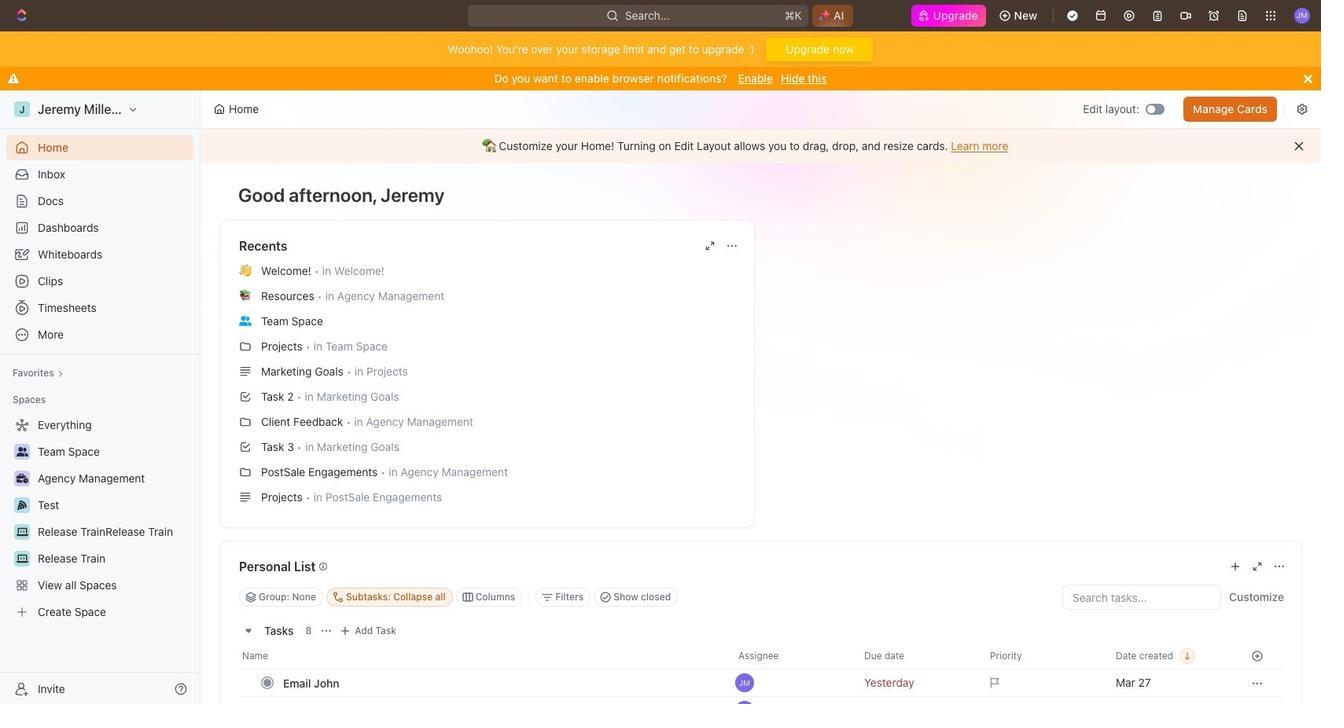 Task type: describe. For each thing, give the bounding box(es) containing it.
laptop code image
[[16, 528, 28, 537]]

tree inside sidebar navigation
[[6, 413, 193, 625]]

pizza slice image
[[17, 501, 27, 510]]

laptop code image
[[16, 554, 28, 564]]

set priority image
[[981, 669, 1106, 697]]

business time image
[[16, 474, 28, 484]]

user group image
[[239, 316, 252, 326]]

Search tasks... text field
[[1063, 586, 1220, 609]]



Task type: vqa. For each thing, say whether or not it's contained in the screenshot.
Tree within Sidebar navigation
yes



Task type: locate. For each thing, give the bounding box(es) containing it.
tree
[[6, 413, 193, 625]]

jeremy miller's workspace, , element
[[14, 101, 30, 117]]

alert
[[201, 129, 1321, 164]]

user group image
[[16, 447, 28, 457]]

sidebar navigation
[[0, 90, 204, 705]]



